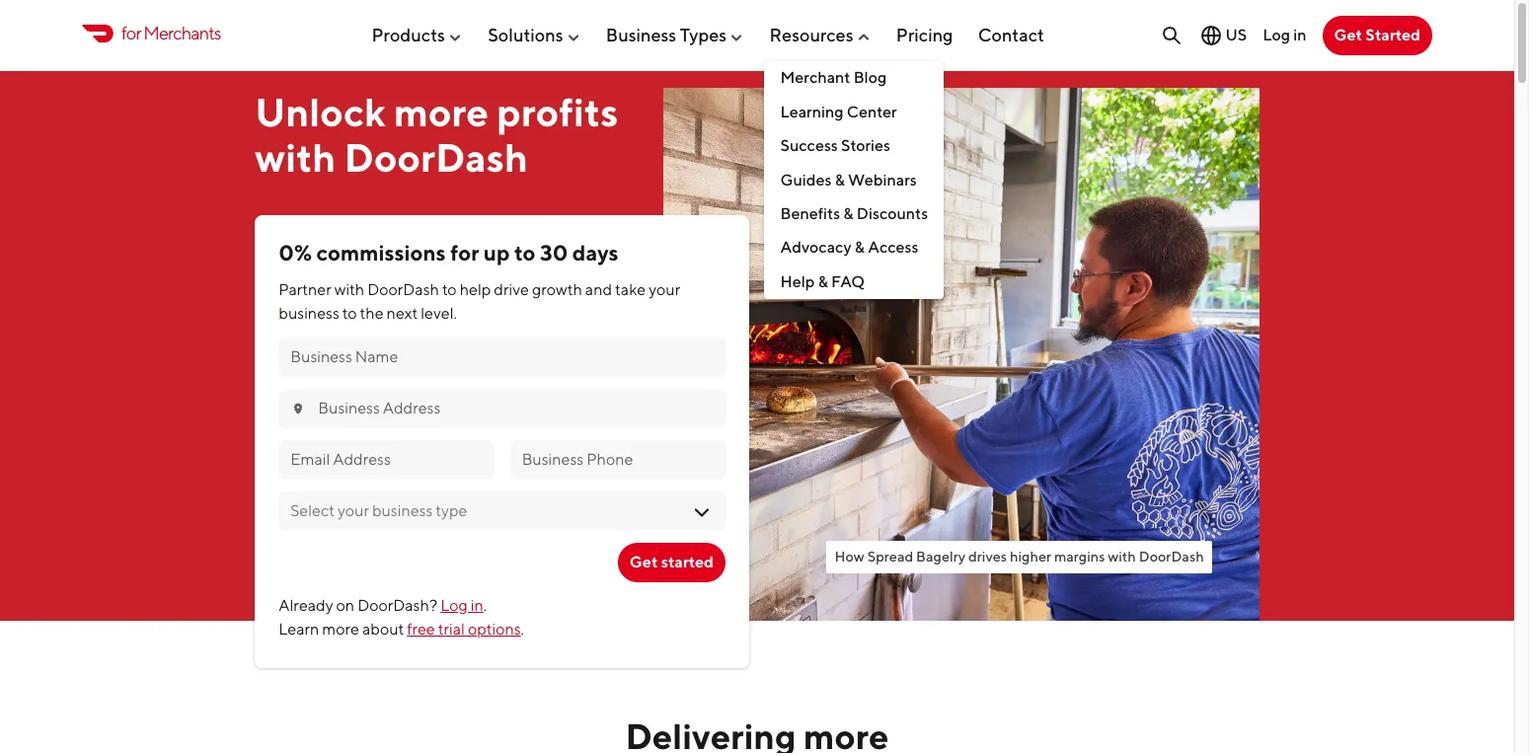 Task type: describe. For each thing, give the bounding box(es) containing it.
advocacy & access link
[[765, 231, 944, 265]]

your
[[649, 280, 681, 299]]

started
[[661, 553, 714, 572]]

free trial options link
[[407, 620, 521, 639]]

doordash inside unlock more profits with doordash
[[344, 134, 528, 181]]

us
[[1226, 26, 1248, 44]]

help & faq link
[[765, 265, 944, 299]]

advocacy
[[781, 238, 852, 257]]

partner with doordash to help drive growth and take your business to the next level.
[[279, 280, 681, 323]]

Email Address email field
[[291, 449, 483, 471]]

contact link
[[979, 16, 1045, 53]]

pricing link
[[897, 16, 954, 53]]

advocacy & access
[[781, 238, 919, 257]]

business types link
[[606, 16, 745, 53]]

1 horizontal spatial to
[[442, 280, 457, 299]]

guides
[[781, 170, 832, 189]]

how spread bagelry drives higher margins with doordash
[[835, 548, 1205, 565]]

1 horizontal spatial log in link
[[1263, 25, 1307, 44]]

drives
[[969, 548, 1008, 565]]

get started button
[[1323, 16, 1433, 55]]

center
[[847, 102, 897, 121]]

webinars
[[849, 170, 917, 189]]

options
[[468, 620, 521, 639]]

resources link
[[770, 16, 872, 53]]

2 horizontal spatial to
[[515, 240, 536, 266]]

learning
[[781, 102, 844, 121]]

with inside partner with doordash to help drive growth and take your business to the next level.
[[335, 280, 365, 299]]

solutions
[[488, 24, 563, 45]]

2 vertical spatial with
[[1108, 548, 1137, 565]]

0 horizontal spatial for
[[121, 23, 141, 44]]

& for access
[[855, 238, 865, 257]]

more inside already on doordash? log in . learn more about free trial options .
[[322, 620, 359, 639]]

contact
[[979, 24, 1045, 45]]

log in
[[1263, 25, 1307, 44]]

1 vertical spatial .
[[521, 620, 524, 639]]

on
[[336, 596, 355, 615]]

next
[[387, 304, 418, 323]]

margins
[[1055, 548, 1106, 565]]

unlock
[[255, 89, 386, 135]]

how spread bagelry drives higher margins with doordash link
[[827, 541, 1213, 573]]

products
[[372, 24, 445, 45]]

& for webinars
[[835, 170, 845, 189]]

partner
[[279, 280, 332, 299]]

benefits & discounts
[[781, 204, 929, 223]]

pricing
[[897, 24, 954, 45]]

0 horizontal spatial .
[[484, 596, 487, 615]]

help
[[781, 272, 815, 291]]

trial
[[438, 620, 465, 639]]

success stories link
[[765, 130, 944, 163]]

free
[[407, 620, 435, 639]]

business
[[606, 24, 677, 45]]

higher
[[1010, 548, 1052, 565]]

2 vertical spatial to
[[343, 304, 357, 323]]

the
[[360, 304, 384, 323]]

bagelry
[[917, 548, 966, 565]]

benefits & discounts link
[[765, 197, 944, 231]]

get for get started
[[630, 553, 658, 572]]

for merchants link
[[82, 20, 221, 47]]

help
[[460, 280, 491, 299]]

30
[[540, 240, 568, 266]]

doordash inside how spread bagelry drives higher margins with doordash link
[[1139, 548, 1205, 565]]

& for faq
[[818, 272, 829, 291]]

with inside unlock more profits with doordash
[[255, 134, 336, 181]]

faq
[[832, 272, 865, 291]]

for merchants
[[121, 23, 221, 44]]



Task type: vqa. For each thing, say whether or not it's contained in the screenshot.
right Toolkit
no



Task type: locate. For each thing, give the bounding box(es) containing it.
with up 0%
[[255, 134, 336, 181]]

get started button
[[618, 543, 726, 582]]

log in link right the us
[[1263, 25, 1307, 44]]

in
[[1294, 25, 1307, 44], [471, 596, 484, 615]]

1 horizontal spatial log
[[1263, 25, 1291, 44]]

. right trial on the bottom
[[521, 620, 524, 639]]

0% commissions for up to 30 days
[[279, 240, 619, 266]]

resources
[[770, 24, 854, 45]]

log up trial on the bottom
[[441, 596, 468, 615]]

with
[[255, 134, 336, 181], [335, 280, 365, 299], [1108, 548, 1137, 565]]

0 horizontal spatial log in link
[[441, 596, 484, 615]]

0 vertical spatial doordash
[[344, 134, 528, 181]]

& for discounts
[[844, 204, 854, 223]]

already on doordash? log in . learn more about free trial options .
[[279, 596, 524, 639]]

business
[[279, 304, 340, 323]]

0 vertical spatial .
[[484, 596, 487, 615]]

up
[[484, 240, 510, 266]]

0 vertical spatial more
[[394, 89, 489, 135]]

1 vertical spatial in
[[471, 596, 484, 615]]

learn
[[279, 620, 319, 639]]

doordash inside partner with doordash to help drive growth and take your business to the next level.
[[368, 280, 439, 299]]

log in link
[[1263, 25, 1307, 44], [441, 596, 484, 615]]

location pin image
[[291, 401, 307, 417]]

in right the us
[[1294, 25, 1307, 44]]

already
[[279, 596, 333, 615]]

0 horizontal spatial log
[[441, 596, 468, 615]]

with up the
[[335, 280, 365, 299]]

more
[[394, 89, 489, 135], [322, 620, 359, 639]]

business types
[[606, 24, 727, 45]]

to left the
[[343, 304, 357, 323]]

merchant blog
[[781, 68, 887, 87]]

get left the started at the bottom of page
[[630, 553, 658, 572]]

globe line image
[[1200, 24, 1224, 47]]

merchant blog link
[[765, 62, 944, 96]]

commissions
[[316, 240, 446, 266]]

& inside guides & webinars link
[[835, 170, 845, 189]]

solutions link
[[488, 16, 581, 53]]

0 vertical spatial with
[[255, 134, 336, 181]]

log in link up free trial options link
[[441, 596, 484, 615]]

log inside already on doordash? log in . learn more about free trial options .
[[441, 596, 468, 615]]

1 horizontal spatial get
[[1335, 26, 1363, 44]]

doordash up next
[[368, 280, 439, 299]]

1 vertical spatial to
[[442, 280, 457, 299]]

1 vertical spatial more
[[322, 620, 359, 639]]

discounts
[[857, 204, 929, 223]]

1 vertical spatial log
[[441, 596, 468, 615]]

get started
[[1335, 26, 1421, 44]]

0%
[[279, 240, 312, 266]]

1 vertical spatial log in link
[[441, 596, 484, 615]]

0 horizontal spatial get
[[630, 553, 658, 572]]

merchant
[[781, 68, 851, 87]]

to left help
[[442, 280, 457, 299]]

Business Address text field
[[318, 398, 714, 420]]

types
[[680, 24, 727, 45]]

doordash
[[344, 134, 528, 181], [368, 280, 439, 299], [1139, 548, 1205, 565]]

. up options
[[484, 596, 487, 615]]

merchants
[[143, 23, 221, 44]]

0 horizontal spatial in
[[471, 596, 484, 615]]

growth
[[532, 280, 583, 299]]

products link
[[372, 16, 463, 53]]

& inside help & faq link
[[818, 272, 829, 291]]

in up free trial options link
[[471, 596, 484, 615]]

0 vertical spatial log
[[1263, 25, 1291, 44]]

help & faq
[[781, 272, 865, 291]]

level.
[[421, 304, 457, 323]]

to right up
[[515, 240, 536, 266]]

success
[[781, 136, 838, 155]]

& left faq at the top right of the page
[[818, 272, 829, 291]]

profits
[[497, 89, 619, 135]]

doordash up the 0% commissions for up to 30 days
[[344, 134, 528, 181]]

more inside unlock more profits with doordash
[[394, 89, 489, 135]]

1 vertical spatial doordash
[[368, 280, 439, 299]]

Business Name text field
[[291, 346, 714, 368]]

0 horizontal spatial more
[[322, 620, 359, 639]]

get
[[1335, 26, 1363, 44], [630, 553, 658, 572]]

get for get started
[[1335, 26, 1363, 44]]

success stories
[[781, 136, 891, 155]]

stories
[[842, 136, 891, 155]]

learning center
[[781, 102, 897, 121]]

& left 'access'
[[855, 238, 865, 257]]

unlock more profits with doordash
[[255, 89, 619, 181]]

1 horizontal spatial .
[[521, 620, 524, 639]]

spread bagelry image
[[663, 87, 1260, 621]]

1 vertical spatial get
[[630, 553, 658, 572]]

for
[[121, 23, 141, 44], [451, 240, 479, 266]]

for left merchants
[[121, 23, 141, 44]]

doordash?
[[358, 596, 438, 615]]

drive
[[494, 280, 529, 299]]

take
[[615, 280, 646, 299]]

0 vertical spatial for
[[121, 23, 141, 44]]

to
[[515, 240, 536, 266], [442, 280, 457, 299], [343, 304, 357, 323]]

& down guides & webinars link
[[844, 204, 854, 223]]

1 vertical spatial for
[[451, 240, 479, 266]]

2 vertical spatial doordash
[[1139, 548, 1205, 565]]

0 horizontal spatial to
[[343, 304, 357, 323]]

1 vertical spatial with
[[335, 280, 365, 299]]

log right the us
[[1263, 25, 1291, 44]]

0 vertical spatial in
[[1294, 25, 1307, 44]]

& inside benefits & discounts link
[[844, 204, 854, 223]]

more down on
[[322, 620, 359, 639]]

learning center link
[[765, 96, 944, 130]]

spread
[[868, 548, 914, 565]]

guides & webinars
[[781, 170, 917, 189]]

0 vertical spatial to
[[515, 240, 536, 266]]

started
[[1366, 26, 1421, 44]]

.
[[484, 596, 487, 615], [521, 620, 524, 639]]

for left up
[[451, 240, 479, 266]]

1 horizontal spatial more
[[394, 89, 489, 135]]

get started
[[630, 553, 714, 572]]

and
[[586, 280, 612, 299]]

more down products link
[[394, 89, 489, 135]]

get left started
[[1335, 26, 1363, 44]]

& inside advocacy & access link
[[855, 238, 865, 257]]

doordash right 'margins'
[[1139, 548, 1205, 565]]

access
[[868, 238, 919, 257]]

guides & webinars link
[[765, 163, 944, 197]]

Business Phone text field
[[522, 449, 714, 471]]

with right 'margins'
[[1108, 548, 1137, 565]]

1 horizontal spatial for
[[451, 240, 479, 266]]

days
[[573, 240, 619, 266]]

how
[[835, 548, 865, 565]]

blog
[[854, 68, 887, 87]]

0 vertical spatial get
[[1335, 26, 1363, 44]]

&
[[835, 170, 845, 189], [844, 204, 854, 223], [855, 238, 865, 257], [818, 272, 829, 291]]

0 vertical spatial log in link
[[1263, 25, 1307, 44]]

1 horizontal spatial in
[[1294, 25, 1307, 44]]

& right guides
[[835, 170, 845, 189]]

benefits
[[781, 204, 841, 223]]

about
[[362, 620, 404, 639]]

in inside already on doordash? log in . learn more about free trial options .
[[471, 596, 484, 615]]



